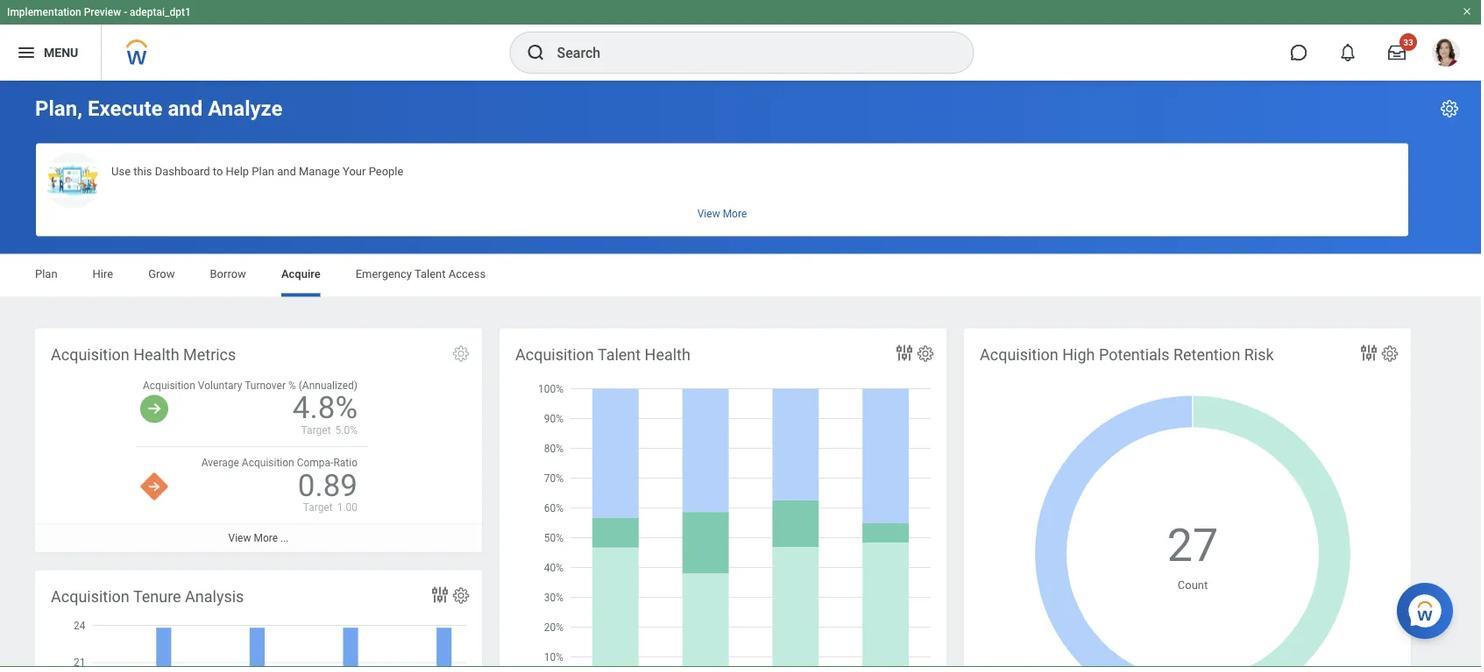 Task type: vqa. For each thing, say whether or not it's contained in the screenshot.
'Actual' within the Goal 3 Actual popup button
no



Task type: describe. For each thing, give the bounding box(es) containing it.
metrics
[[183, 345, 236, 364]]

27 count
[[1168, 519, 1219, 591]]

4.8%
[[293, 390, 358, 426]]

-
[[124, 6, 127, 18]]

your
[[343, 164, 366, 178]]

analysis
[[185, 587, 244, 606]]

average
[[201, 457, 239, 469]]

0.89 target 1.00
[[298, 467, 358, 514]]

acquisition for acquisition voluntary turnover % (annualized)
[[143, 379, 195, 392]]

acquisition voluntary turnover % (annualized)
[[143, 379, 358, 392]]

Search Workday  search field
[[557, 33, 938, 72]]

implementation
[[7, 6, 81, 18]]

more
[[254, 532, 278, 544]]

tab list inside 27 main content
[[18, 255, 1464, 297]]

count
[[1178, 578, 1208, 591]]

1.00
[[337, 501, 358, 514]]

high
[[1063, 345, 1095, 364]]

manage
[[299, 164, 340, 178]]

menu banner
[[0, 0, 1482, 81]]

potentials
[[1099, 345, 1170, 364]]

%
[[288, 379, 296, 392]]

0 horizontal spatial and
[[168, 96, 203, 121]]

configure and view chart data image for acquisition high potentials retention risk
[[1359, 342, 1380, 363]]

voluntary
[[198, 379, 242, 392]]

configure and view chart data image for acquisition talent health
[[894, 342, 915, 363]]

view more ... link
[[35, 523, 482, 552]]

implementation preview -   adeptai_dpt1
[[7, 6, 191, 18]]

access
[[449, 267, 486, 281]]

1 health from the left
[[133, 345, 179, 364]]

configure acquisition high potentials retention risk image
[[1381, 344, 1400, 363]]

target for 0.89
[[303, 501, 333, 514]]

to
[[213, 164, 223, 178]]

use this dashboard to help plan and manage your people button
[[36, 143, 1409, 236]]

average acquisition compa-ratio
[[201, 457, 358, 469]]

view more ...
[[228, 532, 289, 544]]

acquisition talent health element
[[500, 328, 947, 667]]

analyze
[[208, 96, 283, 121]]

acquisition for acquisition talent health
[[515, 345, 594, 364]]

use
[[111, 164, 131, 178]]

acquisition health metrics element
[[35, 328, 482, 552]]

use this dashboard to help plan and manage your people
[[111, 164, 404, 178]]

profile logan mcneil image
[[1433, 39, 1461, 70]]

2 health from the left
[[645, 345, 691, 364]]

notifications large image
[[1340, 44, 1357, 61]]

inbox large image
[[1389, 44, 1406, 61]]

adeptai_dpt1
[[130, 6, 191, 18]]

justify image
[[16, 42, 37, 63]]



Task type: locate. For each thing, give the bounding box(es) containing it.
configure acquisition talent health image
[[916, 344, 935, 363]]

acquisition for acquisition high potentials retention risk
[[980, 345, 1059, 364]]

27
[[1168, 519, 1219, 572]]

acquisition high potentials retention risk
[[980, 345, 1274, 364]]

configure and view chart data image inside acquisition high potentials retention risk 'element'
[[1359, 342, 1380, 363]]

tab list
[[18, 255, 1464, 297]]

help
[[226, 164, 249, 178]]

acquisition
[[51, 345, 130, 364], [515, 345, 594, 364], [980, 345, 1059, 364], [143, 379, 195, 392], [242, 457, 294, 469], [51, 587, 130, 606]]

27 main content
[[0, 81, 1482, 667]]

acquire
[[281, 267, 321, 281]]

target left 5.0%
[[301, 424, 331, 436]]

and left manage
[[277, 164, 296, 178]]

emergency talent access
[[356, 267, 486, 281]]

grow
[[148, 267, 175, 281]]

configure and view chart data image left configure acquisition talent health icon in the bottom of the page
[[894, 342, 915, 363]]

and inside button
[[277, 164, 296, 178]]

target inside 0.89 target 1.00
[[303, 501, 333, 514]]

and left analyze
[[168, 96, 203, 121]]

borrow
[[210, 267, 246, 281]]

1 horizontal spatial and
[[277, 164, 296, 178]]

acquisition talent health
[[515, 345, 691, 364]]

1 horizontal spatial plan
[[252, 164, 274, 178]]

talent for emergency
[[415, 267, 446, 281]]

acquisition tenure analysis
[[51, 587, 244, 606]]

plan,
[[35, 96, 82, 121]]

turnover
[[245, 379, 286, 392]]

configure and view chart data image
[[894, 342, 915, 363], [1359, 342, 1380, 363]]

0 horizontal spatial plan
[[35, 267, 58, 281]]

1 horizontal spatial talent
[[598, 345, 641, 364]]

dashboard
[[155, 164, 210, 178]]

acquisition for acquisition health metrics
[[51, 345, 130, 364]]

this
[[133, 164, 152, 178]]

plan right help on the left of page
[[252, 164, 274, 178]]

0 horizontal spatial talent
[[415, 267, 446, 281]]

plan inside button
[[252, 164, 274, 178]]

configure acquisition health metrics image
[[451, 344, 471, 363]]

27 button
[[1168, 515, 1221, 576]]

acquisition tenure analysis element
[[35, 570, 482, 667]]

1 configure and view chart data image from the left
[[894, 342, 915, 363]]

acquisition health metrics
[[51, 345, 236, 364]]

talent
[[415, 267, 446, 281], [598, 345, 641, 364]]

acquisition inside 'element'
[[980, 345, 1059, 364]]

hire
[[93, 267, 113, 281]]

close environment banner image
[[1462, 6, 1473, 17]]

people
[[369, 164, 404, 178]]

0 vertical spatial and
[[168, 96, 203, 121]]

0 horizontal spatial configure and view chart data image
[[894, 342, 915, 363]]

configure and view chart data image inside acquisition talent health element
[[894, 342, 915, 363]]

target inside "4.8% target 5.0%"
[[301, 424, 331, 436]]

0.89
[[298, 467, 358, 503]]

configure and view chart data image left configure acquisition high potentials retention risk icon
[[1359, 342, 1380, 363]]

...
[[281, 532, 289, 544]]

0 vertical spatial target
[[301, 424, 331, 436]]

menu button
[[0, 25, 101, 81]]

talent for acquisition
[[598, 345, 641, 364]]

preview
[[84, 6, 121, 18]]

1 horizontal spatial health
[[645, 345, 691, 364]]

configure acquisition tenure analysis image
[[451, 586, 471, 605]]

emergency
[[356, 267, 412, 281]]

4.8% target 5.0%
[[293, 390, 358, 436]]

neutral good image
[[140, 395, 168, 423]]

2 configure and view chart data image from the left
[[1359, 342, 1380, 363]]

plan
[[252, 164, 274, 178], [35, 267, 58, 281]]

view
[[228, 532, 251, 544]]

0 vertical spatial talent
[[415, 267, 446, 281]]

and
[[168, 96, 203, 121], [277, 164, 296, 178]]

1 vertical spatial talent
[[598, 345, 641, 364]]

execute
[[88, 96, 163, 121]]

configure this page image
[[1440, 98, 1461, 119]]

ratio
[[334, 457, 358, 469]]

1 vertical spatial and
[[277, 164, 296, 178]]

compa-
[[297, 457, 334, 469]]

plan, execute and analyze
[[35, 96, 283, 121]]

tab list containing plan
[[18, 255, 1464, 297]]

33
[[1404, 37, 1414, 47]]

1 vertical spatial plan
[[35, 267, 58, 281]]

(annualized)
[[299, 379, 358, 392]]

configure and view chart data image
[[430, 584, 451, 605]]

target left "1.00"
[[303, 501, 333, 514]]

target for 4.8%
[[301, 424, 331, 436]]

target
[[301, 424, 331, 436], [303, 501, 333, 514]]

acquisition for acquisition tenure analysis
[[51, 587, 130, 606]]

acquisition high potentials retention risk element
[[964, 328, 1411, 667]]

0 vertical spatial plan
[[252, 164, 274, 178]]

search image
[[526, 42, 547, 63]]

retention
[[1174, 345, 1241, 364]]

risk
[[1245, 345, 1274, 364]]

tenure
[[133, 587, 181, 606]]

5.0%
[[335, 424, 358, 436]]

plan left hire
[[35, 267, 58, 281]]

0 horizontal spatial health
[[133, 345, 179, 364]]

menu
[[44, 45, 78, 60]]

33 button
[[1378, 33, 1418, 72]]

1 vertical spatial target
[[303, 501, 333, 514]]

neutral bad image
[[140, 472, 168, 500]]

health
[[133, 345, 179, 364], [645, 345, 691, 364]]

1 horizontal spatial configure and view chart data image
[[1359, 342, 1380, 363]]



